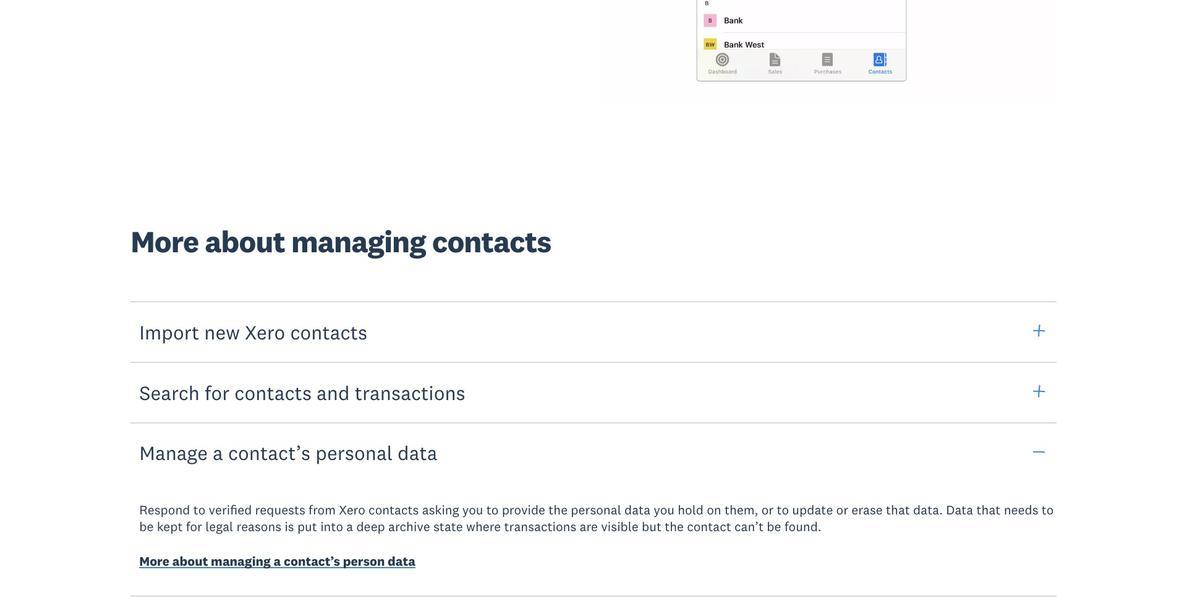 Task type: describe. For each thing, give the bounding box(es) containing it.
respond
[[139, 502, 190, 518]]

2 that from the left
[[977, 502, 1001, 518]]

verified
[[209, 502, 252, 518]]

provide
[[502, 502, 546, 518]]

search for contacts and transactions
[[139, 380, 466, 405]]

transactions inside respond to verified requests from xero contacts asking you to provide the personal data you hold on them, or to update or erase that data. data that needs to be kept for legal reasons is put into a deep archive state where transactions are visible but the contact can't be found.
[[504, 519, 577, 535]]

managing for contacts
[[291, 223, 426, 260]]

requests
[[255, 502, 305, 518]]

search for contacts and transactions button
[[131, 362, 1057, 424]]

where
[[466, 519, 501, 535]]

managing for a
[[211, 553, 271, 569]]

more about managing contacts
[[131, 223, 551, 260]]

a business owner looks up contact details for a customer in xero. image
[[606, 0, 1057, 103]]

xero inside dropdown button
[[245, 320, 285, 344]]

asking
[[422, 502, 459, 518]]

search
[[139, 380, 200, 405]]

new
[[204, 320, 240, 344]]

manage a contact's personal data
[[139, 441, 438, 465]]

1 that from the left
[[886, 502, 910, 518]]

1 you from the left
[[463, 502, 483, 518]]

and
[[317, 380, 350, 405]]

2 you from the left
[[654, 502, 675, 518]]

found.
[[785, 519, 822, 535]]

visible
[[601, 519, 639, 535]]

transactions inside search for contacts and transactions dropdown button
[[355, 380, 466, 405]]

a inside dropdown button
[[213, 441, 223, 465]]

erase
[[852, 502, 883, 518]]

about for more about managing a contact's person data
[[172, 553, 208, 569]]

1 or from the left
[[762, 502, 774, 518]]

manage a contact's personal data button
[[131, 422, 1057, 484]]

0 horizontal spatial the
[[549, 502, 568, 518]]

kept
[[157, 519, 183, 535]]

manage a contact's personal data element
[[119, 484, 1070, 597]]

contact's inside dropdown button
[[228, 441, 311, 465]]

personal inside respond to verified requests from xero contacts asking you to provide the personal data you hold on them, or to update or erase that data. data that needs to be kept for legal reasons is put into a deep archive state where transactions are visible but the contact can't be found.
[[571, 502, 621, 518]]

import
[[139, 320, 199, 344]]

from
[[309, 502, 336, 518]]

are
[[580, 519, 598, 535]]

data inside respond to verified requests from xero contacts asking you to provide the personal data you hold on them, or to update or erase that data. data that needs to be kept for legal reasons is put into a deep archive state where transactions are visible but the contact can't be found.
[[625, 502, 651, 518]]

more about managing a contact's person data
[[139, 553, 416, 569]]



Task type: vqa. For each thing, say whether or not it's contained in the screenshot.
Search For Contacts And Transactions DROPDOWN BUTTON
yes



Task type: locate. For each thing, give the bounding box(es) containing it.
more inside "link"
[[139, 553, 170, 569]]

the
[[549, 502, 568, 518], [665, 519, 684, 535]]

1 horizontal spatial managing
[[291, 223, 426, 260]]

more for more about managing contacts
[[131, 223, 199, 260]]

for right search
[[205, 380, 230, 405]]

3 to from the left
[[777, 502, 789, 518]]

contact's inside "link"
[[284, 553, 340, 569]]

a
[[213, 441, 223, 465], [347, 519, 353, 535], [274, 553, 281, 569]]

person
[[343, 553, 385, 569]]

1 vertical spatial for
[[186, 519, 202, 535]]

0 horizontal spatial or
[[762, 502, 774, 518]]

0 horizontal spatial for
[[186, 519, 202, 535]]

2 or from the left
[[837, 502, 849, 518]]

0 vertical spatial managing
[[291, 223, 426, 260]]

archive
[[388, 519, 430, 535]]

1 vertical spatial more
[[139, 553, 170, 569]]

0 horizontal spatial that
[[886, 502, 910, 518]]

contact's up requests
[[228, 441, 311, 465]]

manage
[[139, 441, 208, 465]]

reasons
[[237, 519, 282, 535]]

into
[[320, 519, 343, 535]]

deep
[[357, 519, 385, 535]]

import new xero contacts button
[[131, 301, 1057, 363]]

0 vertical spatial contact's
[[228, 441, 311, 465]]

you
[[463, 502, 483, 518], [654, 502, 675, 518]]

or left the erase
[[837, 502, 849, 518]]

0 horizontal spatial personal
[[316, 441, 393, 465]]

2 vertical spatial data
[[388, 553, 416, 569]]

data inside dropdown button
[[398, 441, 438, 465]]

0 horizontal spatial you
[[463, 502, 483, 518]]

can't
[[735, 519, 764, 535]]

1 vertical spatial personal
[[571, 502, 621, 518]]

data
[[947, 502, 974, 518]]

a down reasons
[[274, 553, 281, 569]]

0 vertical spatial about
[[205, 223, 285, 260]]

or
[[762, 502, 774, 518], [837, 502, 849, 518]]

you up but
[[654, 502, 675, 518]]

a right the into
[[347, 519, 353, 535]]

hold
[[678, 502, 704, 518]]

0 vertical spatial personal
[[316, 441, 393, 465]]

1 horizontal spatial for
[[205, 380, 230, 405]]

needs
[[1004, 502, 1039, 518]]

about
[[205, 223, 285, 260], [172, 553, 208, 569]]

1 to from the left
[[193, 502, 206, 518]]

a inside respond to verified requests from xero contacts asking you to provide the personal data you hold on them, or to update or erase that data. data that needs to be kept for legal reasons is put into a deep archive state where transactions are visible but the contact can't be found.
[[347, 519, 353, 535]]

that left the data.
[[886, 502, 910, 518]]

contact's down put
[[284, 553, 340, 569]]

xero up deep
[[339, 502, 365, 518]]

to right needs
[[1042, 502, 1054, 518]]

0 vertical spatial more
[[131, 223, 199, 260]]

1 vertical spatial data
[[625, 502, 651, 518]]

0 horizontal spatial be
[[139, 519, 154, 535]]

managing inside more about managing a contact's person data "link"
[[211, 553, 271, 569]]

for
[[205, 380, 230, 405], [186, 519, 202, 535]]

1 vertical spatial contact's
[[284, 553, 340, 569]]

0 vertical spatial for
[[205, 380, 230, 405]]

but
[[642, 519, 662, 535]]

1 horizontal spatial xero
[[339, 502, 365, 518]]

the right the 'provide'
[[549, 502, 568, 518]]

1 vertical spatial about
[[172, 553, 208, 569]]

to up found.
[[777, 502, 789, 518]]

more about managing a contact's person data link
[[139, 553, 416, 572]]

update
[[792, 502, 833, 518]]

contact's
[[228, 441, 311, 465], [284, 553, 340, 569]]

for inside dropdown button
[[205, 380, 230, 405]]

respond to verified requests from xero contacts asking you to provide the personal data you hold on them, or to update or erase that data. data that needs to be kept for legal reasons is put into a deep archive state where transactions are visible but the contact can't be found.
[[139, 502, 1054, 535]]

import new xero contacts
[[139, 320, 367, 344]]

is
[[285, 519, 294, 535]]

2 be from the left
[[767, 519, 782, 535]]

contacts inside respond to verified requests from xero contacts asking you to provide the personal data you hold on them, or to update or erase that data. data that needs to be kept for legal reasons is put into a deep archive state where transactions are visible but the contact can't be found.
[[369, 502, 419, 518]]

0 horizontal spatial managing
[[211, 553, 271, 569]]

1 be from the left
[[139, 519, 154, 535]]

data up but
[[625, 502, 651, 518]]

0 horizontal spatial xero
[[245, 320, 285, 344]]

0 vertical spatial data
[[398, 441, 438, 465]]

the right but
[[665, 519, 684, 535]]

data.
[[914, 502, 943, 518]]

transactions
[[355, 380, 466, 405], [504, 519, 577, 535]]

1 horizontal spatial the
[[665, 519, 684, 535]]

1 horizontal spatial a
[[274, 553, 281, 569]]

1 horizontal spatial you
[[654, 502, 675, 518]]

put
[[297, 519, 317, 535]]

personal inside dropdown button
[[316, 441, 393, 465]]

1 horizontal spatial be
[[767, 519, 782, 535]]

on
[[707, 502, 722, 518]]

to up legal
[[193, 502, 206, 518]]

0 vertical spatial transactions
[[355, 380, 466, 405]]

more
[[131, 223, 199, 260], [139, 553, 170, 569]]

more for more about managing a contact's person data
[[139, 553, 170, 569]]

for inside respond to verified requests from xero contacts asking you to provide the personal data you hold on them, or to update or erase that data. data that needs to be kept for legal reasons is put into a deep archive state where transactions are visible but the contact can't be found.
[[186, 519, 202, 535]]

to
[[193, 502, 206, 518], [487, 502, 499, 518], [777, 502, 789, 518], [1042, 502, 1054, 518]]

about inside "link"
[[172, 553, 208, 569]]

contact
[[687, 519, 732, 535]]

that right the data on the right of the page
[[977, 502, 1001, 518]]

xero inside respond to verified requests from xero contacts asking you to provide the personal data you hold on them, or to update or erase that data. data that needs to be kept for legal reasons is put into a deep archive state where transactions are visible but the contact can't be found.
[[339, 502, 365, 518]]

managing
[[291, 223, 426, 260], [211, 553, 271, 569]]

xero
[[245, 320, 285, 344], [339, 502, 365, 518]]

1 vertical spatial managing
[[211, 553, 271, 569]]

legal
[[205, 519, 233, 535]]

2 vertical spatial a
[[274, 553, 281, 569]]

0 horizontal spatial transactions
[[355, 380, 466, 405]]

0 vertical spatial xero
[[245, 320, 285, 344]]

to up where
[[487, 502, 499, 518]]

data down archive
[[388, 553, 416, 569]]

personal
[[316, 441, 393, 465], [571, 502, 621, 518]]

about for more about managing contacts
[[205, 223, 285, 260]]

be
[[139, 519, 154, 535], [767, 519, 782, 535]]

be right can't
[[767, 519, 782, 535]]

contacts
[[432, 223, 551, 260], [290, 320, 367, 344], [235, 380, 312, 405], [369, 502, 419, 518]]

data up asking
[[398, 441, 438, 465]]

1 vertical spatial a
[[347, 519, 353, 535]]

data inside "link"
[[388, 553, 416, 569]]

state
[[434, 519, 463, 535]]

1 horizontal spatial personal
[[571, 502, 621, 518]]

2 to from the left
[[487, 502, 499, 518]]

them,
[[725, 502, 759, 518]]

4 to from the left
[[1042, 502, 1054, 518]]

for right kept
[[186, 519, 202, 535]]

a inside "link"
[[274, 553, 281, 569]]

1 horizontal spatial or
[[837, 502, 849, 518]]

a right manage
[[213, 441, 223, 465]]

that
[[886, 502, 910, 518], [977, 502, 1001, 518]]

1 vertical spatial transactions
[[504, 519, 577, 535]]

1 horizontal spatial that
[[977, 502, 1001, 518]]

0 horizontal spatial a
[[213, 441, 223, 465]]

xero right new
[[245, 320, 285, 344]]

2 horizontal spatial a
[[347, 519, 353, 535]]

1 vertical spatial xero
[[339, 502, 365, 518]]

0 vertical spatial a
[[213, 441, 223, 465]]

data
[[398, 441, 438, 465], [625, 502, 651, 518], [388, 553, 416, 569]]

be left kept
[[139, 519, 154, 535]]

1 horizontal spatial transactions
[[504, 519, 577, 535]]

or up can't
[[762, 502, 774, 518]]

you up where
[[463, 502, 483, 518]]



